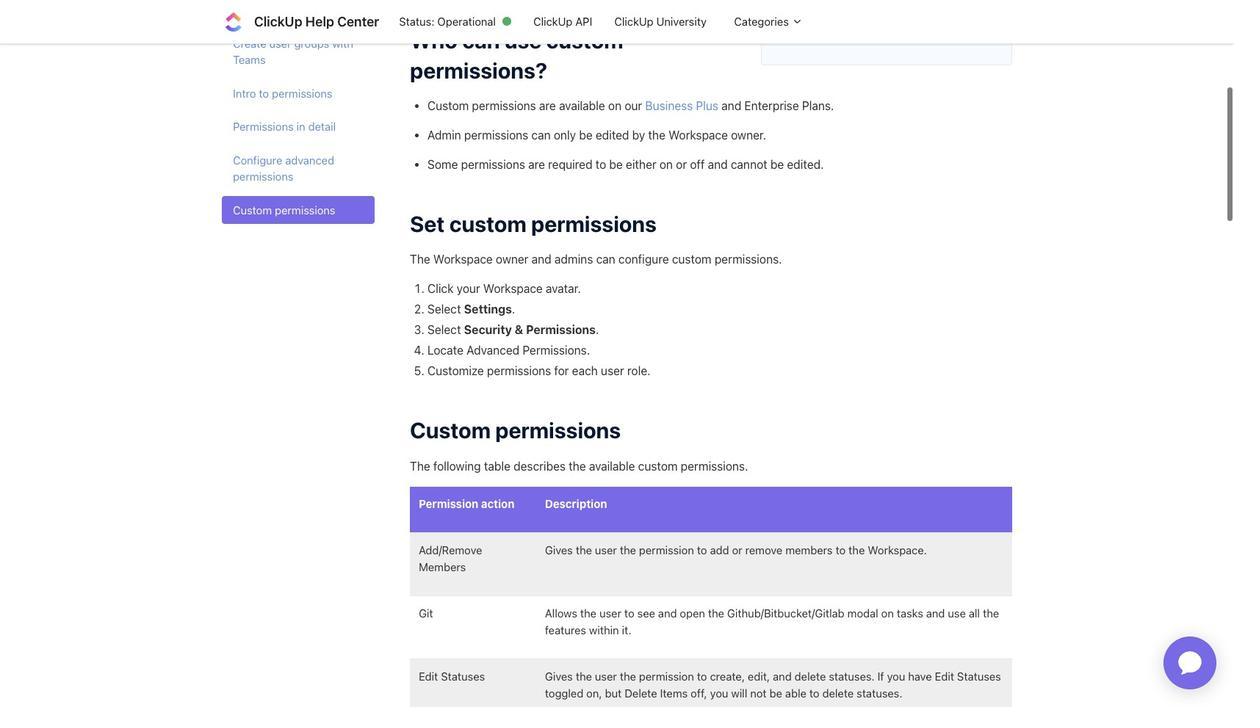 Task type: locate. For each thing, give the bounding box(es) containing it.
gives inside gives the user the permission to create, edit, and delete statuses. if you have edit statuses toggled on, but delete items off, you will not be able to delete statuses.
[[545, 670, 573, 683]]

0 horizontal spatial statuses
[[441, 670, 485, 683]]

0 vertical spatial permission
[[639, 544, 694, 557]]

statuses
[[441, 670, 485, 683], [957, 670, 1001, 683]]

to up it.
[[625, 607, 635, 620]]

categories
[[734, 15, 792, 28]]

use up permissions?
[[505, 27, 542, 53]]

select up locate
[[428, 324, 461, 337]]

2 the from the top
[[410, 460, 430, 473]]

clickup left university
[[615, 15, 654, 28]]

delete left items
[[786, 26, 818, 39]]

statuses. down if at the bottom of the page
[[857, 687, 903, 700]]

custom
[[272, 3, 311, 16], [428, 99, 469, 112], [233, 203, 272, 216], [410, 418, 491, 443]]

0 vertical spatial permissions
[[233, 120, 294, 133]]

. up the &
[[512, 303, 515, 316]]

clickup for clickup help center
[[254, 14, 302, 29]]

1 vertical spatial use
[[948, 607, 966, 620]]

available
[[559, 99, 605, 112], [589, 460, 635, 473]]

the left following
[[410, 460, 430, 473]]

0 vertical spatial select
[[428, 303, 461, 316]]

can right admins
[[596, 253, 616, 266]]

permissions down advanced
[[487, 365, 551, 378]]

0 horizontal spatial clickup
[[254, 14, 302, 29]]

1 vertical spatial can
[[532, 129, 551, 142]]

locate
[[428, 344, 464, 357]]

be right the not
[[770, 687, 783, 700]]

2 statuses from the left
[[957, 670, 1001, 683]]

permission up items
[[639, 670, 694, 683]]

on
[[608, 99, 622, 112], [660, 158, 673, 171], [882, 607, 894, 620]]

2 vertical spatial workspace
[[483, 282, 543, 296]]

you right if at the bottom of the page
[[887, 670, 906, 683]]

you down create,
[[710, 687, 729, 700]]

2 horizontal spatial clickup
[[615, 15, 654, 28]]

admins
[[555, 253, 593, 266]]

and right "off"
[[708, 158, 728, 171]]

1 horizontal spatial clickup
[[534, 15, 573, 28]]

user down the description
[[595, 544, 617, 557]]

user left role.
[[601, 365, 624, 378]]

0 vertical spatial available
[[559, 99, 605, 112]]

gives
[[545, 544, 573, 557], [545, 670, 573, 683]]

1 vertical spatial statuses.
[[857, 687, 903, 700]]

toggled
[[545, 687, 584, 700]]

groups
[[294, 36, 329, 50]]

and right tasks
[[927, 607, 945, 620]]

delete right but
[[625, 687, 657, 700]]

1 horizontal spatial on
[[660, 158, 673, 171]]

center
[[337, 14, 379, 29]]

clickup for clickup university
[[615, 15, 654, 28]]

1 horizontal spatial statuses
[[957, 670, 1001, 683]]

0 horizontal spatial use
[[505, 27, 542, 53]]

0 vertical spatial or
[[676, 158, 687, 171]]

who can use custom permissions?
[[410, 27, 624, 83]]

intro down teams
[[233, 86, 256, 100]]

1 vertical spatial intro
[[233, 86, 256, 100]]

1 horizontal spatial permissions
[[526, 324, 596, 337]]

intro to permissions
[[233, 86, 333, 100]]

role.
[[627, 365, 651, 378]]

1 vertical spatial custom permissions
[[410, 418, 621, 443]]

permissions
[[233, 120, 294, 133], [526, 324, 596, 337]]

security
[[464, 324, 512, 337]]

permissions up describes
[[496, 418, 621, 443]]

intro for intro to custom roles
[[233, 3, 256, 16]]

.
[[512, 303, 515, 316], [596, 324, 599, 337]]

can left only
[[532, 129, 551, 142]]

statuses.
[[829, 670, 875, 683], [857, 687, 903, 700]]

permission for add
[[639, 544, 694, 557]]

clickup
[[254, 14, 302, 29], [534, 15, 573, 28], [615, 15, 654, 28]]

intro to custom roles link
[[222, 0, 375, 24]]

0 horizontal spatial permissions
[[233, 120, 294, 133]]

2 gives from the top
[[545, 670, 573, 683]]

permission inside gives the user the permission to create, edit, and delete statuses. if you have edit statuses toggled on, but delete items off, you will not be able to delete statuses.
[[639, 670, 694, 683]]

permission left add
[[639, 544, 694, 557]]

application
[[1146, 619, 1235, 708]]

and up the able
[[773, 670, 792, 683]]

not
[[751, 687, 767, 700]]

permissions down configure at left
[[233, 170, 294, 183]]

use left the all at right bottom
[[948, 607, 966, 620]]

categories button
[[718, 8, 809, 35]]

1 vertical spatial on
[[660, 158, 673, 171]]

2 permission from the top
[[639, 670, 694, 683]]

user
[[269, 36, 291, 50], [601, 365, 624, 378], [595, 544, 617, 557], [600, 607, 622, 620], [595, 670, 617, 683]]

0 horizontal spatial on
[[608, 99, 622, 112]]

can up permissions?
[[462, 27, 500, 53]]

1 vertical spatial delete
[[625, 687, 657, 700]]

0 horizontal spatial can
[[462, 27, 500, 53]]

modal
[[848, 607, 879, 620]]

permissions right some
[[461, 158, 525, 171]]

permissions
[[272, 86, 333, 100], [472, 99, 536, 112], [464, 129, 529, 142], [461, 158, 525, 171], [233, 170, 294, 183], [275, 203, 336, 216], [531, 211, 657, 237], [487, 365, 551, 378], [496, 418, 621, 443]]

be inside gives the user the permission to create, edit, and delete statuses. if you have edit statuses toggled on, but delete items off, you will not be able to delete statuses.
[[770, 687, 783, 700]]

1 vertical spatial the
[[410, 460, 430, 473]]

0 vertical spatial custom permissions
[[233, 203, 336, 216]]

custom permissions up table
[[410, 418, 621, 443]]

1 horizontal spatial or
[[732, 544, 743, 557]]

edit right have
[[935, 670, 955, 683]]

available up admin permissions can only be edited by the workspace owner.
[[559, 99, 605, 112]]

roles
[[314, 3, 341, 16]]

&
[[515, 324, 523, 337]]

workspace inside click your workspace avatar. select settings . select security & permissions . locate advanced permissions. customize permissions for each user role.
[[483, 282, 543, 296]]

1 vertical spatial delete
[[823, 687, 854, 700]]

you
[[887, 670, 906, 683], [710, 687, 729, 700]]

clickup help center link
[[222, 10, 388, 33]]

permission
[[419, 497, 479, 510]]

some
[[428, 158, 458, 171]]

if
[[878, 670, 884, 683]]

on right either
[[660, 158, 673, 171]]

user inside gives the user the permission to create, edit, and delete statuses. if you have edit statuses toggled on, but delete items off, you will not be able to delete statuses.
[[595, 670, 617, 683]]

can
[[462, 27, 500, 53], [532, 129, 551, 142], [596, 253, 616, 266]]

0 horizontal spatial custom permissions
[[233, 203, 336, 216]]

custom permissions
[[233, 203, 336, 216], [410, 418, 621, 443]]

1 horizontal spatial edit
[[935, 670, 955, 683]]

status: operational
[[399, 15, 496, 28]]

1 horizontal spatial delete
[[786, 26, 818, 39]]

statuses. left if at the bottom of the page
[[829, 670, 875, 683]]

. up the each
[[596, 324, 599, 337]]

are
[[539, 99, 556, 112], [528, 158, 545, 171]]

1 vertical spatial gives
[[545, 670, 573, 683]]

0 vertical spatial the
[[410, 253, 430, 266]]

use
[[505, 27, 542, 53], [948, 607, 966, 620]]

1 select from the top
[[428, 303, 461, 316]]

configure advanced permissions link
[[222, 146, 375, 190]]

2 edit from the left
[[935, 670, 955, 683]]

custom permissions down configure advanced permissions
[[233, 203, 336, 216]]

but
[[605, 687, 622, 700]]

intro
[[233, 3, 256, 16], [233, 86, 256, 100]]

delete inside gives the user the permission to create, edit, and delete statuses. if you have edit statuses toggled on, but delete items off, you will not be able to delete statuses.
[[625, 687, 657, 700]]

be left either
[[610, 158, 623, 171]]

2 vertical spatial can
[[596, 253, 616, 266]]

2 vertical spatial on
[[882, 607, 894, 620]]

custom
[[546, 27, 624, 53], [450, 211, 527, 237], [672, 253, 712, 266], [638, 460, 678, 473]]

features
[[545, 624, 586, 637]]

1 the from the top
[[410, 253, 430, 266]]

help
[[306, 14, 334, 29]]

0 vertical spatial are
[[539, 99, 556, 112]]

to up 'off,'
[[697, 670, 707, 683]]

2 horizontal spatial on
[[882, 607, 894, 620]]

clickup api link
[[522, 8, 604, 35]]

clickup up 'create user groups with teams'
[[254, 14, 302, 29]]

1 vertical spatial are
[[528, 158, 545, 171]]

to inside "allows the user to see and open the github/bitbucket/gitlab modal on tasks and use all the features within it."
[[625, 607, 635, 620]]

permissions?
[[410, 57, 548, 83]]

1 horizontal spatial you
[[887, 670, 906, 683]]

workspace up "off"
[[669, 129, 728, 142]]

gives up toggled
[[545, 670, 573, 683]]

permissions right admin
[[464, 129, 529, 142]]

0 vertical spatial gives
[[545, 544, 573, 557]]

our
[[625, 99, 642, 112]]

gives down the description
[[545, 544, 573, 557]]

off,
[[691, 687, 707, 700]]

or right add
[[732, 544, 743, 557]]

permissions up the workspace owner and admins can configure custom permissions.
[[531, 211, 657, 237]]

1 vertical spatial permissions
[[526, 324, 596, 337]]

permissions up configure at left
[[233, 120, 294, 133]]

0 vertical spatial intro
[[233, 3, 256, 16]]

0 vertical spatial can
[[462, 27, 500, 53]]

permissions up "permissions." in the left of the page
[[526, 324, 596, 337]]

0 horizontal spatial edit
[[419, 670, 438, 683]]

delete
[[786, 26, 818, 39], [625, 687, 657, 700]]

allows the user to see and open the github/bitbucket/gitlab modal on tasks and use all the features within it.
[[545, 607, 1000, 637]]

edit down git
[[419, 670, 438, 683]]

on left our
[[608, 99, 622, 112]]

1 vertical spatial permission
[[639, 670, 694, 683]]

intro for intro to permissions
[[233, 86, 256, 100]]

in
[[297, 120, 305, 133]]

0 horizontal spatial delete
[[625, 687, 657, 700]]

user up within
[[600, 607, 622, 620]]

are up only
[[539, 99, 556, 112]]

1 vertical spatial select
[[428, 324, 461, 337]]

on,
[[587, 687, 602, 700]]

1 vertical spatial .
[[596, 324, 599, 337]]

are left required on the left top of the page
[[528, 158, 545, 171]]

delete items
[[786, 26, 849, 39]]

by
[[632, 129, 645, 142]]

1 horizontal spatial can
[[532, 129, 551, 142]]

on left tasks
[[882, 607, 894, 620]]

permissions inside click your workspace avatar. select settings . select security & permissions . locate advanced permissions. customize permissions for each user role.
[[487, 365, 551, 378]]

1 vertical spatial you
[[710, 687, 729, 700]]

with
[[332, 36, 353, 50]]

advanced
[[467, 344, 520, 357]]

off
[[690, 158, 705, 171]]

workspace down 'owner'
[[483, 282, 543, 296]]

action
[[481, 497, 515, 510]]

delete up the able
[[795, 670, 826, 683]]

the up click
[[410, 253, 430, 266]]

description
[[545, 497, 607, 510]]

be
[[579, 129, 593, 142], [610, 158, 623, 171], [771, 158, 784, 171], [770, 687, 783, 700]]

user for edit statuses
[[595, 670, 617, 683]]

0 horizontal spatial .
[[512, 303, 515, 316]]

edit statuses
[[419, 670, 485, 683]]

user up but
[[595, 670, 617, 683]]

0 vertical spatial permissions.
[[715, 253, 782, 266]]

select down click
[[428, 303, 461, 316]]

workspace up your
[[434, 253, 493, 266]]

0 horizontal spatial you
[[710, 687, 729, 700]]

configure
[[619, 253, 669, 266]]

1 horizontal spatial use
[[948, 607, 966, 620]]

2 intro from the top
[[233, 86, 256, 100]]

and right plus
[[722, 99, 742, 112]]

within
[[589, 624, 619, 637]]

user inside "allows the user to see and open the github/bitbucket/gitlab modal on tasks and use all the features within it."
[[600, 607, 622, 620]]

clickup left api
[[534, 15, 573, 28]]

github/bitbucket/gitlab
[[727, 607, 845, 620]]

be right the cannot at the right of page
[[771, 158, 784, 171]]

1 intro from the top
[[233, 3, 256, 16]]

the workspace owner and admins can configure custom permissions.
[[410, 253, 782, 266]]

and inside gives the user the permission to create, edit, and delete statuses. if you have edit statuses toggled on, but delete items off, you will not be able to delete statuses.
[[773, 670, 792, 683]]

the for the workspace owner and admins can configure custom permissions.
[[410, 253, 430, 266]]

0 vertical spatial on
[[608, 99, 622, 112]]

or left "off"
[[676, 158, 687, 171]]

intro up 'create'
[[233, 3, 256, 16]]

1 gives from the top
[[545, 544, 573, 557]]

user right 'create'
[[269, 36, 291, 50]]

available up the description
[[589, 460, 635, 473]]

1 permission from the top
[[639, 544, 694, 557]]

delete right the able
[[823, 687, 854, 700]]

0 vertical spatial use
[[505, 27, 542, 53]]



Task type: describe. For each thing, give the bounding box(es) containing it.
clickup help center
[[254, 14, 379, 29]]

permissions.
[[523, 344, 590, 357]]

clickup university link
[[604, 8, 718, 35]]

table
[[484, 460, 511, 473]]

are for available
[[539, 99, 556, 112]]

items
[[660, 687, 688, 700]]

1 edit from the left
[[419, 670, 438, 683]]

add/remove members
[[419, 544, 482, 574]]

admin permissions can only be edited by the workspace owner.
[[428, 129, 767, 142]]

1 vertical spatial or
[[732, 544, 743, 557]]

user for add/remove members
[[595, 544, 617, 557]]

university
[[657, 15, 707, 28]]

api
[[576, 15, 593, 28]]

only
[[554, 129, 576, 142]]

on inside "allows the user to see and open the github/bitbucket/gitlab modal on tasks and use all the features within it."
[[882, 607, 894, 620]]

1 horizontal spatial custom permissions
[[410, 418, 621, 443]]

to right members
[[836, 544, 846, 557]]

clickup university
[[615, 15, 707, 28]]

see
[[638, 607, 655, 620]]

allows
[[545, 607, 578, 620]]

operational
[[438, 15, 496, 28]]

describes
[[514, 460, 566, 473]]

custom permissions link
[[222, 196, 375, 224]]

enterprise
[[745, 99, 799, 112]]

permissions in detail link
[[222, 113, 375, 140]]

1 vertical spatial workspace
[[434, 253, 493, 266]]

create,
[[710, 670, 745, 683]]

edited.
[[787, 158, 824, 171]]

open
[[680, 607, 705, 620]]

git
[[419, 607, 433, 620]]

intro to custom roles
[[233, 3, 341, 16]]

be right only
[[579, 129, 593, 142]]

all
[[969, 607, 980, 620]]

edit,
[[748, 670, 770, 683]]

permissions inside configure advanced permissions
[[233, 170, 294, 183]]

clickup help help center home page image
[[222, 10, 245, 33]]

can inside who can use custom permissions?
[[462, 27, 500, 53]]

to right the able
[[810, 687, 820, 700]]

for
[[554, 365, 569, 378]]

your
[[457, 282, 480, 296]]

2 select from the top
[[428, 324, 461, 337]]

either
[[626, 158, 657, 171]]

gives for gives the user the permission to add or remove members to the workspace.
[[545, 544, 573, 557]]

following
[[434, 460, 481, 473]]

create user groups with teams
[[233, 36, 353, 66]]

permissions down permissions?
[[472, 99, 536, 112]]

1 statuses from the left
[[441, 670, 485, 683]]

user inside 'create user groups with teams'
[[269, 36, 291, 50]]

intro to permissions link
[[222, 79, 375, 107]]

0 vertical spatial delete
[[795, 670, 826, 683]]

the following table describes the available custom permissions.
[[410, 460, 748, 473]]

0 horizontal spatial or
[[676, 158, 687, 171]]

2 horizontal spatial can
[[596, 253, 616, 266]]

user for git
[[600, 607, 622, 620]]

detail
[[308, 120, 336, 133]]

configure advanced permissions
[[233, 153, 334, 183]]

permissions down the configure advanced permissions link in the left top of the page
[[275, 203, 336, 216]]

0 vertical spatial workspace
[[669, 129, 728, 142]]

custom inside who can use custom permissions?
[[546, 27, 624, 53]]

business
[[646, 99, 693, 112]]

tasks
[[897, 607, 924, 620]]

clickup api
[[534, 15, 593, 28]]

items
[[821, 26, 849, 39]]

use inside who can use custom permissions?
[[505, 27, 542, 53]]

owner
[[496, 253, 529, 266]]

gives the user the permission to create, edit, and delete statuses. if you have edit statuses toggled on, but delete items off, you will not be able to delete statuses.
[[545, 670, 1001, 700]]

remove
[[746, 544, 783, 557]]

some permissions are required to be either on or off and cannot be edited.
[[428, 158, 824, 171]]

required
[[548, 158, 593, 171]]

business plus link
[[646, 99, 719, 112]]

set custom permissions
[[410, 211, 657, 237]]

click
[[428, 282, 454, 296]]

customize
[[428, 365, 484, 378]]

0 vertical spatial .
[[512, 303, 515, 316]]

it.
[[622, 624, 632, 637]]

settings
[[464, 303, 512, 316]]

and right 'owner'
[[532, 253, 552, 266]]

1 vertical spatial available
[[589, 460, 635, 473]]

permissions in detail
[[233, 120, 336, 133]]

permissions up in
[[272, 86, 333, 100]]

delete items link
[[786, 26, 849, 39]]

admin
[[428, 129, 461, 142]]

1 vertical spatial permissions.
[[681, 460, 748, 473]]

clickup for clickup api
[[534, 15, 573, 28]]

teams
[[233, 53, 266, 66]]

edit inside gives the user the permission to create, edit, and delete statuses. if you have edit statuses toggled on, but delete items off, you will not be able to delete statuses.
[[935, 670, 955, 683]]

permission for create,
[[639, 670, 694, 683]]

create user groups with teams link
[[222, 29, 375, 74]]

add/remove
[[419, 544, 482, 557]]

the for the following table describes the available custom permissions.
[[410, 460, 430, 473]]

members
[[419, 560, 466, 574]]

user inside click your workspace avatar. select settings . select security & permissions . locate advanced permissions. customize permissions for each user role.
[[601, 365, 624, 378]]

to down teams
[[259, 86, 269, 100]]

use inside "allows the user to see and open the github/bitbucket/gitlab modal on tasks and use all the features within it."
[[948, 607, 966, 620]]

members
[[786, 544, 833, 557]]

gives for gives the user the permission to create, edit, and delete statuses. if you have edit statuses toggled on, but delete items off, you will not be able to delete statuses.
[[545, 670, 573, 683]]

to right clickup help help center home page image
[[259, 3, 269, 16]]

to down admin permissions can only be edited by the workspace owner.
[[596, 158, 606, 171]]

will
[[731, 687, 748, 700]]

and right see
[[658, 607, 677, 620]]

edited
[[596, 129, 629, 142]]

0 vertical spatial you
[[887, 670, 906, 683]]

able
[[786, 687, 807, 700]]

are for required
[[528, 158, 545, 171]]

0 vertical spatial delete
[[786, 26, 818, 39]]

set
[[410, 211, 445, 237]]

to left add
[[697, 544, 707, 557]]

status:
[[399, 15, 435, 28]]

statuses inside gives the user the permission to create, edit, and delete statuses. if you have edit statuses toggled on, but delete items off, you will not be able to delete statuses.
[[957, 670, 1001, 683]]

who
[[410, 27, 458, 53]]

plus
[[696, 99, 719, 112]]

0 vertical spatial statuses.
[[829, 670, 875, 683]]

1 horizontal spatial .
[[596, 324, 599, 337]]

plans.
[[802, 99, 834, 112]]

have
[[909, 670, 932, 683]]

permission action
[[419, 497, 515, 510]]

permissions inside click your workspace avatar. select settings . select security & permissions . locate advanced permissions. customize permissions for each user role.
[[526, 324, 596, 337]]

configure
[[233, 153, 282, 166]]

custom permissions are available on our business plus and enterprise plans.
[[428, 99, 834, 112]]

cannot
[[731, 158, 768, 171]]



Task type: vqa. For each thing, say whether or not it's contained in the screenshot.
on. within With this, each time your task is Closed, a brand new one will be created. By default, we'll copy the very first task you set recurrence on. But, you can change this to copy the most recently created recurring task.
no



